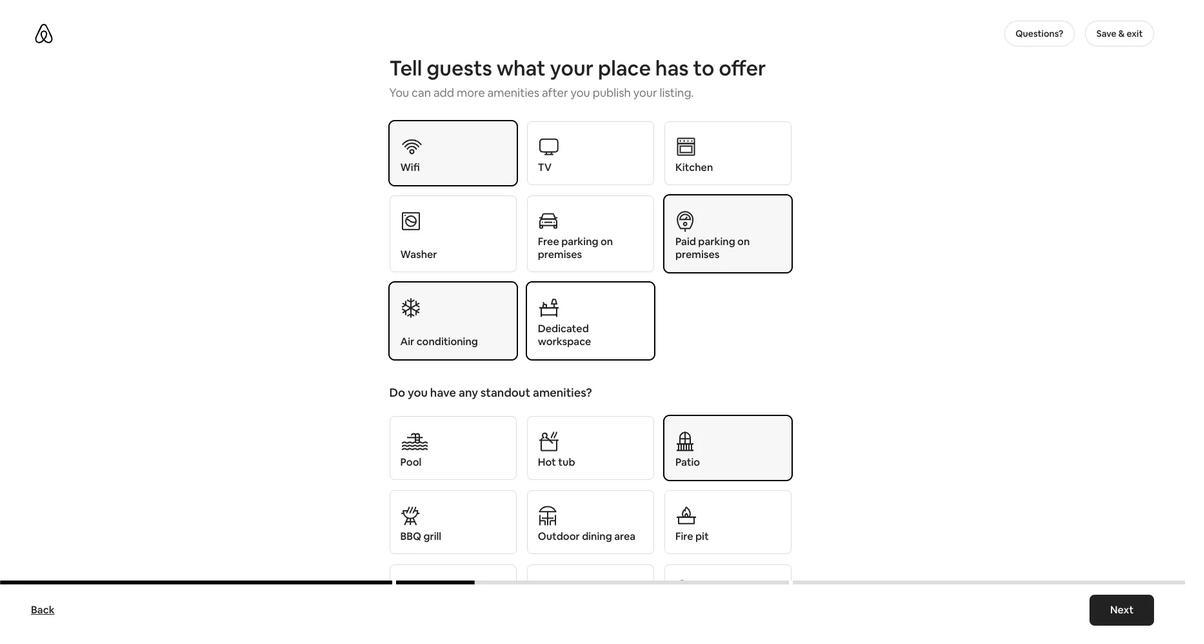 Task type: locate. For each thing, give the bounding box(es) containing it.
Kitchen button
[[664, 121, 792, 185]]

next button
[[1089, 595, 1154, 626]]

save & exit
[[1097, 28, 1143, 39]]

premises for free
[[538, 248, 582, 261]]

Air conditioning button
[[389, 283, 517, 359]]

Pool button
[[389, 416, 517, 480]]

air conditioning
[[400, 335, 478, 348]]

next
[[1110, 603, 1133, 617]]

Patio button
[[664, 416, 792, 480]]

1 horizontal spatial premises
[[675, 248, 720, 261]]

None button
[[389, 564, 517, 628], [527, 564, 654, 628], [664, 564, 792, 628], [389, 564, 517, 628], [527, 564, 654, 628], [664, 564, 792, 628]]

do
[[389, 385, 405, 400]]

to
[[693, 55, 714, 81]]

you right after
[[571, 85, 590, 100]]

1 horizontal spatial you
[[571, 85, 590, 100]]

2 on from the left
[[737, 235, 750, 248]]

parking right paid
[[698, 235, 735, 248]]

premises
[[538, 248, 582, 261], [675, 248, 720, 261]]

1 horizontal spatial on
[[737, 235, 750, 248]]

2 parking from the left
[[698, 235, 735, 248]]

parking right free
[[561, 235, 598, 248]]

back button
[[25, 597, 61, 623]]

&
[[1118, 28, 1125, 39]]

1 on from the left
[[601, 235, 613, 248]]

Free parking on premises button
[[527, 195, 654, 272]]

1 premises from the left
[[538, 248, 582, 261]]

0 horizontal spatial premises
[[538, 248, 582, 261]]

area
[[614, 530, 636, 543]]

save & exit button
[[1085, 21, 1154, 46]]

on right paid
[[737, 235, 750, 248]]

standout
[[481, 385, 530, 400]]

0 horizontal spatial parking
[[561, 235, 598, 248]]

air
[[400, 335, 414, 348]]

0 vertical spatial you
[[571, 85, 590, 100]]

dining
[[582, 530, 612, 543]]

parking inside paid parking on premises
[[698, 235, 735, 248]]

your
[[550, 55, 594, 81], [633, 85, 657, 100]]

outdoor
[[538, 530, 580, 543]]

do you have any standout amenities?
[[389, 385, 592, 400]]

parking
[[561, 235, 598, 248], [698, 235, 735, 248]]

workspace
[[538, 335, 591, 348]]

1 horizontal spatial parking
[[698, 235, 735, 248]]

after
[[542, 85, 568, 100]]

Hot tub button
[[527, 416, 654, 480]]

premises inside paid parking on premises
[[675, 248, 720, 261]]

questions? button
[[1004, 21, 1075, 46]]

0 vertical spatial your
[[550, 55, 594, 81]]

can
[[412, 85, 431, 100]]

you
[[571, 85, 590, 100], [408, 385, 428, 400]]

parking for paid
[[698, 235, 735, 248]]

tv
[[538, 161, 552, 174]]

any
[[459, 385, 478, 400]]

on
[[601, 235, 613, 248], [737, 235, 750, 248]]

0 horizontal spatial on
[[601, 235, 613, 248]]

1 parking from the left
[[561, 235, 598, 248]]

washer
[[400, 248, 437, 261]]

you right the 'do'
[[408, 385, 428, 400]]

your left listing.
[[633, 85, 657, 100]]

offer
[[719, 55, 766, 81]]

amenities?
[[533, 385, 592, 400]]

on inside free parking on premises
[[601, 235, 613, 248]]

amenities
[[487, 85, 539, 100]]

fire pit
[[675, 530, 709, 543]]

Paid parking on premises button
[[664, 195, 792, 272]]

1 horizontal spatial your
[[633, 85, 657, 100]]

on inside paid parking on premises
[[737, 235, 750, 248]]

patio
[[675, 455, 700, 469]]

2 premises from the left
[[675, 248, 720, 261]]

0 horizontal spatial you
[[408, 385, 428, 400]]

on right free
[[601, 235, 613, 248]]

your up after
[[550, 55, 594, 81]]

bbq
[[400, 530, 421, 543]]

you inside tell guests what your place has to offer you can add more amenities after you publish your listing.
[[571, 85, 590, 100]]

premises inside free parking on premises
[[538, 248, 582, 261]]

paid parking on premises
[[675, 235, 750, 261]]

dedicated
[[538, 322, 589, 335]]

parking inside free parking on premises
[[561, 235, 598, 248]]



Task type: describe. For each thing, give the bounding box(es) containing it.
on for paid parking on premises
[[737, 235, 750, 248]]

wifi
[[400, 161, 420, 174]]

Outdoor dining area button
[[527, 490, 654, 554]]

hot tub
[[538, 455, 575, 469]]

parking for free
[[561, 235, 598, 248]]

tub
[[558, 455, 575, 469]]

paid
[[675, 235, 696, 248]]

kitchen
[[675, 161, 713, 174]]

what
[[497, 55, 546, 81]]

on for free parking on premises
[[601, 235, 613, 248]]

outdoor dining area
[[538, 530, 636, 543]]

has
[[655, 55, 689, 81]]

save
[[1097, 28, 1117, 39]]

premises for paid
[[675, 248, 720, 261]]

you
[[389, 85, 409, 100]]

listing.
[[660, 85, 694, 100]]

pit
[[695, 530, 709, 543]]

fire
[[675, 530, 693, 543]]

guests
[[427, 55, 492, 81]]

1 vertical spatial you
[[408, 385, 428, 400]]

pool
[[400, 455, 421, 469]]

1 vertical spatial your
[[633, 85, 657, 100]]

add
[[433, 85, 454, 100]]

back
[[31, 603, 55, 617]]

have
[[430, 385, 456, 400]]

hot
[[538, 455, 556, 469]]

bbq grill
[[400, 530, 441, 543]]

dedicated workspace
[[538, 322, 591, 348]]

publish
[[593, 85, 631, 100]]

Washer button
[[389, 195, 517, 272]]

Fire pit button
[[664, 490, 792, 554]]

0 horizontal spatial your
[[550, 55, 594, 81]]

grill
[[424, 530, 441, 543]]

Dedicated workspace button
[[527, 283, 654, 359]]

questions?
[[1016, 28, 1063, 39]]

tell
[[389, 55, 422, 81]]

Wifi button
[[389, 121, 517, 185]]

tell guests what your place has to offer you can add more amenities after you publish your listing.
[[389, 55, 766, 100]]

place
[[598, 55, 651, 81]]

free parking on premises
[[538, 235, 613, 261]]

TV button
[[527, 121, 654, 185]]

exit
[[1127, 28, 1143, 39]]

BBQ grill button
[[389, 490, 517, 554]]

conditioning
[[417, 335, 478, 348]]

more
[[457, 85, 485, 100]]

free
[[538, 235, 559, 248]]



Task type: vqa. For each thing, say whether or not it's contained in the screenshot.
premises inside the 'Paid parking on premises'
yes



